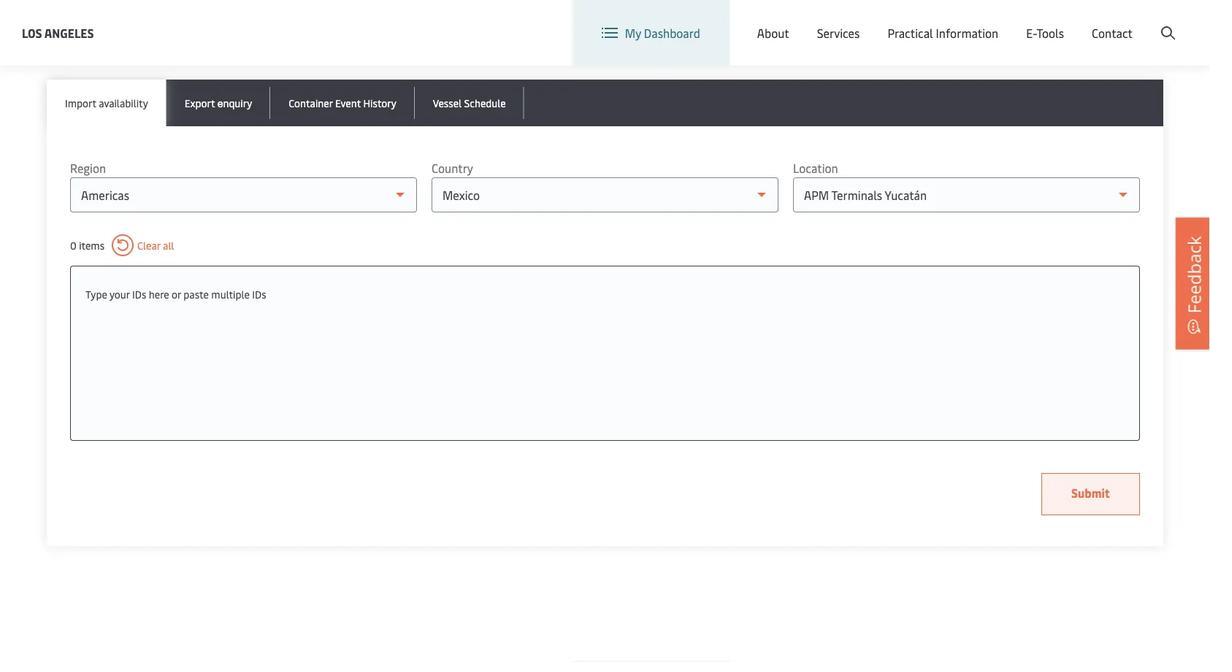 Task type: vqa. For each thing, say whether or not it's contained in the screenshot.
in
no



Task type: describe. For each thing, give the bounding box(es) containing it.
clear
[[137, 238, 160, 252]]

my
[[625, 25, 641, 41]]

vessel
[[433, 96, 462, 110]]

los angeles
[[22, 25, 94, 41]]

items
[[79, 238, 105, 252]]

vessel schedule button
[[415, 80, 524, 126]]

2 ids from the left
[[252, 287, 266, 301]]

my dashboard
[[625, 25, 700, 41]]

history
[[363, 96, 396, 110]]

multiple
[[211, 287, 250, 301]]

los angeles link
[[22, 24, 94, 42]]

switch location button
[[776, 13, 882, 29]]

e-
[[1026, 25, 1037, 41]]

container event history button
[[270, 80, 415, 126]]

information
[[936, 25, 998, 41]]

login / create account
[[1064, 14, 1182, 29]]

type
[[85, 287, 107, 301]]

clear all button
[[112, 234, 174, 256]]

submit button
[[1041, 473, 1140, 516]]

container
[[289, 96, 333, 110]]

paste
[[184, 287, 209, 301]]

country
[[432, 160, 473, 176]]

schedule
[[464, 96, 506, 110]]

services
[[817, 25, 860, 41]]

practical
[[888, 25, 933, 41]]

all
[[163, 238, 174, 252]]

export еnquiry
[[185, 96, 252, 110]]

type your ids here or paste multiple ids
[[85, 287, 266, 301]]

0
[[70, 238, 76, 252]]

los
[[22, 25, 42, 41]]

about
[[757, 25, 789, 41]]

vessel schedule
[[433, 96, 506, 110]]

switch
[[799, 14, 834, 29]]

e-tools button
[[1026, 0, 1064, 66]]

tools
[[1037, 25, 1064, 41]]



Task type: locate. For each thing, give the bounding box(es) containing it.
import
[[65, 96, 96, 110]]

global menu
[[928, 14, 995, 29]]

create
[[1103, 14, 1137, 29]]

about button
[[757, 0, 789, 66]]

event
[[335, 96, 361, 110]]

here
[[149, 287, 169, 301]]

login
[[1064, 14, 1093, 29]]

ids right the your
[[132, 287, 146, 301]]

0 vertical spatial location
[[837, 14, 882, 29]]

global
[[928, 14, 962, 29]]

tab list
[[47, 80, 1163, 126]]

practical information
[[888, 25, 998, 41]]

0 items
[[70, 238, 105, 252]]

feedback
[[1182, 236, 1206, 314]]

еnquiry
[[217, 96, 252, 110]]

region
[[70, 160, 106, 176]]

contact button
[[1092, 0, 1133, 66]]

global menu button
[[896, 0, 1010, 43]]

1 ids from the left
[[132, 287, 146, 301]]

/
[[1095, 14, 1100, 29]]

account
[[1139, 14, 1182, 29]]

import availability
[[65, 96, 148, 110]]

angeles
[[44, 25, 94, 41]]

ids right multiple
[[252, 287, 266, 301]]

availability
[[99, 96, 148, 110]]

or
[[172, 287, 181, 301]]

export
[[185, 96, 215, 110]]

switch location
[[799, 14, 882, 29]]

1 vertical spatial location
[[793, 160, 838, 176]]

clear all
[[137, 238, 174, 252]]

1 horizontal spatial ids
[[252, 287, 266, 301]]

location inside button
[[837, 14, 882, 29]]

tab list containing import availability
[[47, 80, 1163, 126]]

my dashboard button
[[602, 0, 700, 66]]

menu
[[965, 14, 995, 29]]

services button
[[817, 0, 860, 66]]

ids
[[132, 287, 146, 301], [252, 287, 266, 301]]

location
[[837, 14, 882, 29], [793, 160, 838, 176]]

e-tools
[[1026, 25, 1064, 41]]

None text field
[[85, 281, 1125, 307]]

0 horizontal spatial ids
[[132, 287, 146, 301]]

login / create account link
[[1037, 0, 1182, 43]]

import availability button
[[47, 80, 166, 126]]

container event history
[[289, 96, 396, 110]]

submit
[[1071, 485, 1110, 501]]

export еnquiry button
[[166, 80, 270, 126]]

dashboard
[[644, 25, 700, 41]]

practical information button
[[888, 0, 998, 66]]

feedback button
[[1176, 218, 1210, 349]]

contact
[[1092, 25, 1133, 41]]

your
[[109, 287, 130, 301]]



